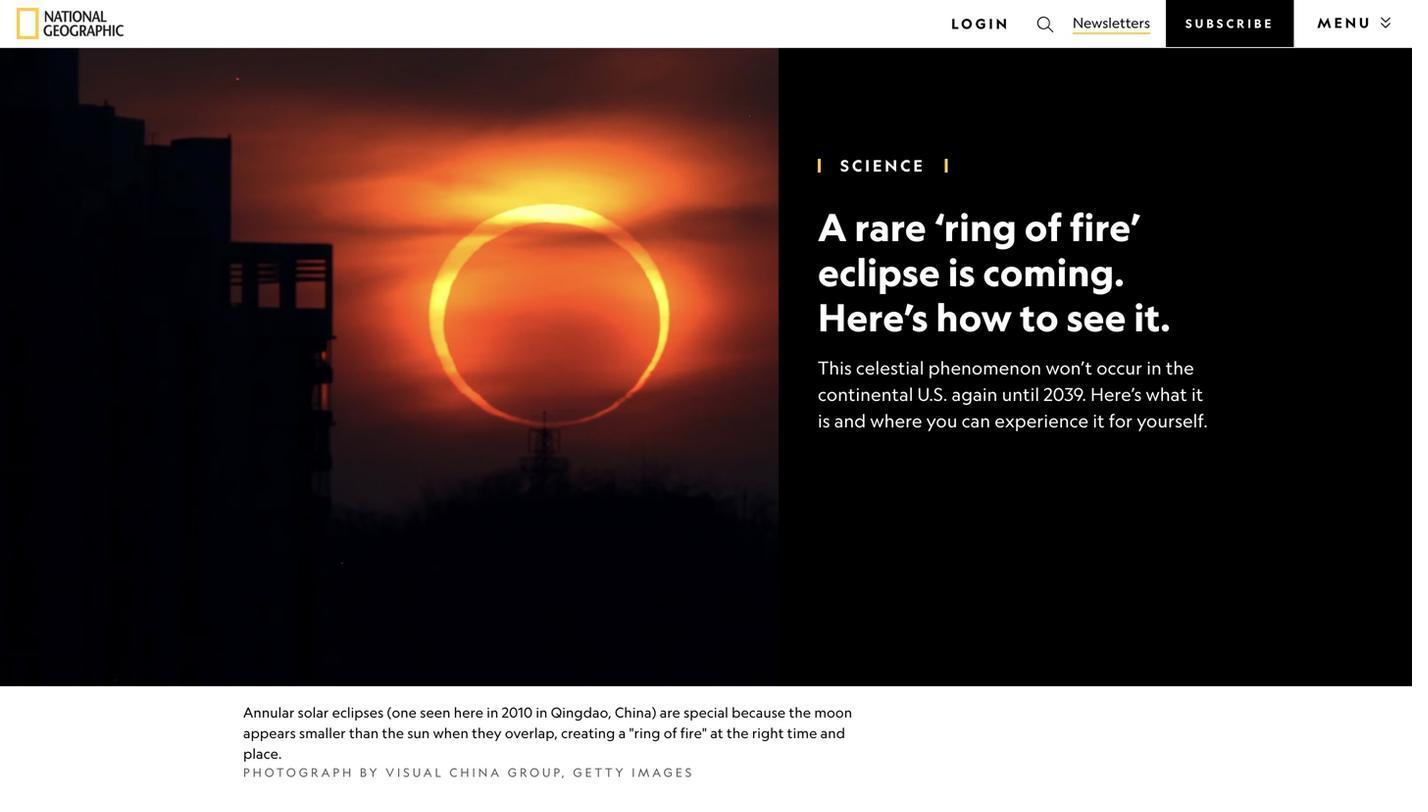 Task type: describe. For each thing, give the bounding box(es) containing it.
creating
[[561, 725, 615, 741]]

place.
[[243, 745, 282, 762]]

when
[[433, 725, 469, 741]]

continental
[[818, 383, 913, 405]]

group,
[[508, 765, 567, 780]]

u.s.
[[917, 383, 948, 405]]

by
[[360, 765, 380, 780]]

again
[[952, 383, 998, 405]]

"ring
[[629, 725, 660, 741]]

visual
[[386, 765, 444, 780]]

photograph by visual china group, getty images element
[[243, 764, 867, 782]]

celestial
[[856, 357, 924, 379]]

than
[[349, 725, 379, 741]]

phenomenon
[[928, 357, 1042, 379]]

the up time
[[789, 704, 811, 721]]

science link
[[840, 155, 925, 175]]

menu button
[[1309, 7, 1395, 38]]

here's inside this celestial phenomenon won't occur in the continental u.s. again until 2039. here's what it is and where you can experience it for yourself.
[[1090, 383, 1142, 405]]

a rare 'ring of fire' eclipse is coming. here's how to see it.
[[818, 203, 1170, 341]]

seen
[[420, 704, 451, 721]]

2039.
[[1044, 383, 1086, 405]]

is inside this celestial phenomenon won't occur in the continental u.s. again until 2039. here's what it is and where you can experience it for yourself.
[[818, 410, 830, 431]]

in inside this celestial phenomenon won't occur in the continental u.s. again until 2039. here's what it is and where you can experience it for yourself.
[[1147, 357, 1162, 379]]

right
[[752, 725, 784, 741]]

because
[[732, 704, 786, 721]]

here's inside the a rare 'ring of fire' eclipse is coming. here's how to see it.
[[818, 294, 928, 341]]

subscribe
[[1185, 16, 1274, 31]]

overlap,
[[505, 725, 558, 741]]

the down '(one'
[[382, 725, 404, 741]]

how
[[936, 294, 1012, 341]]

2010
[[502, 704, 533, 721]]

they
[[472, 725, 502, 741]]

a "ring of fire" rises above the horizon. image
[[0, 0, 779, 686]]

this celestial phenomenon won't occur in the continental u.s. again until 2039. here's what it is and where you can experience it for yourself.
[[818, 357, 1208, 431]]

getty
[[573, 765, 626, 780]]

it.
[[1134, 294, 1170, 341]]

coming.
[[983, 249, 1124, 296]]

photograph
[[243, 765, 354, 780]]

for
[[1109, 410, 1133, 431]]

newsletters
[[1073, 14, 1150, 31]]

at
[[710, 725, 723, 741]]

eclipses
[[332, 704, 384, 721]]

see
[[1066, 294, 1126, 341]]

experience
[[995, 410, 1089, 431]]

login
[[951, 15, 1010, 32]]

here
[[454, 704, 483, 721]]

0 horizontal spatial it
[[1093, 410, 1105, 431]]

is inside the a rare 'ring of fire' eclipse is coming. here's how to see it.
[[948, 249, 975, 296]]

appears
[[243, 725, 296, 741]]

qingdao,
[[551, 704, 612, 721]]



Task type: vqa. For each thing, say whether or not it's contained in the screenshot.
A
yes



Task type: locate. For each thing, give the bounding box(es) containing it.
rare
[[854, 203, 926, 251]]

0 vertical spatial of
[[1024, 203, 1062, 251]]

1 vertical spatial of
[[664, 725, 677, 741]]

login button
[[943, 8, 1018, 39]]

china
[[449, 765, 502, 780]]

subscribe link
[[1166, 0, 1294, 47]]

national geographic logo - home image
[[17, 8, 124, 39]]

it left for
[[1093, 410, 1105, 431]]

and
[[834, 410, 866, 431], [820, 725, 845, 741]]

search image
[[1035, 15, 1055, 34]]

to
[[1020, 294, 1059, 341]]

here's
[[818, 294, 928, 341], [1090, 383, 1142, 405]]

smaller
[[299, 725, 346, 741]]

1 horizontal spatial is
[[948, 249, 975, 296]]

annular solar eclipses (one seen here in 2010 in qingdao, china) are special because the moon appears smaller than the sun when they overlap, creating a "ring of fire" at the right time and place. photograph by visual china group, getty images
[[243, 704, 852, 780]]

1 horizontal spatial of
[[1024, 203, 1062, 251]]

in up they
[[487, 704, 499, 721]]

moon
[[814, 704, 852, 721]]

the
[[1166, 357, 1194, 379], [789, 704, 811, 721], [382, 725, 404, 741], [727, 725, 749, 741]]

and inside this celestial phenomenon won't occur in the continental u.s. again until 2039. here's what it is and where you can experience it for yourself.
[[834, 410, 866, 431]]

the inside this celestial phenomenon won't occur in the continental u.s. again until 2039. here's what it is and where you can experience it for yourself.
[[1166, 357, 1194, 379]]

china)
[[615, 704, 656, 721]]

sun
[[407, 725, 430, 741]]

1 vertical spatial and
[[820, 725, 845, 741]]

here's up the celestial
[[818, 294, 928, 341]]

can
[[962, 410, 990, 431]]

you
[[926, 410, 958, 431]]

and inside annular solar eclipses (one seen here in 2010 in qingdao, china) are special because the moon appears smaller than the sun when they overlap, creating a "ring of fire" at the right time and place. photograph by visual china group, getty images
[[820, 725, 845, 741]]

annular
[[243, 704, 295, 721]]

1 vertical spatial is
[[818, 410, 830, 431]]

in up what at right
[[1147, 357, 1162, 379]]

1 horizontal spatial here's
[[1090, 383, 1142, 405]]

0 horizontal spatial in
[[487, 704, 499, 721]]

here's down occur
[[1090, 383, 1142, 405]]

1 horizontal spatial it
[[1191, 383, 1203, 405]]

'ring
[[934, 203, 1017, 251]]

menu
[[1317, 14, 1372, 31]]

images
[[632, 765, 694, 780]]

are
[[660, 704, 680, 721]]

this
[[818, 357, 852, 379]]

fire"
[[680, 725, 707, 741]]

is right eclipse
[[948, 249, 975, 296]]

and down continental
[[834, 410, 866, 431]]

it right what at right
[[1191, 383, 1203, 405]]

1 vertical spatial here's
[[1090, 383, 1142, 405]]

a
[[818, 203, 847, 251]]

and down "moon"
[[820, 725, 845, 741]]

won't
[[1046, 357, 1092, 379]]

is
[[948, 249, 975, 296], [818, 410, 830, 431]]

1 vertical spatial it
[[1093, 410, 1105, 431]]

(one
[[387, 704, 417, 721]]

yourself.
[[1137, 410, 1208, 431]]

the up what at right
[[1166, 357, 1194, 379]]

0 horizontal spatial is
[[818, 410, 830, 431]]

0 vertical spatial is
[[948, 249, 975, 296]]

fire'
[[1070, 203, 1141, 251]]

of inside annular solar eclipses (one seen here in 2010 in qingdao, china) are special because the moon appears smaller than the sun when they overlap, creating a "ring of fire" at the right time and place. photograph by visual china group, getty images
[[664, 725, 677, 741]]

a
[[618, 725, 626, 741]]

until
[[1002, 383, 1039, 405]]

science
[[840, 155, 925, 175]]

in
[[1147, 357, 1162, 379], [487, 704, 499, 721], [536, 704, 548, 721]]

of down are on the bottom of page
[[664, 725, 677, 741]]

of inside the a rare 'ring of fire' eclipse is coming. here's how to see it.
[[1024, 203, 1062, 251]]

time
[[787, 725, 817, 741]]

newsletters link
[[1073, 13, 1150, 34]]

0 horizontal spatial of
[[664, 725, 677, 741]]

0 vertical spatial and
[[834, 410, 866, 431]]

in up overlap,
[[536, 704, 548, 721]]

of
[[1024, 203, 1062, 251], [664, 725, 677, 741]]

0 vertical spatial it
[[1191, 383, 1203, 405]]

0 vertical spatial here's
[[818, 294, 928, 341]]

the right at
[[727, 725, 749, 741]]

of left fire'
[[1024, 203, 1062, 251]]

is down continental
[[818, 410, 830, 431]]

special
[[684, 704, 728, 721]]

2 horizontal spatial in
[[1147, 357, 1162, 379]]

occur
[[1096, 357, 1142, 379]]

0 horizontal spatial here's
[[818, 294, 928, 341]]

eclipse
[[818, 249, 940, 296]]

where
[[870, 410, 922, 431]]

solar
[[298, 704, 329, 721]]

1 horizontal spatial in
[[536, 704, 548, 721]]

it
[[1191, 383, 1203, 405], [1093, 410, 1105, 431]]

what
[[1146, 383, 1187, 405]]



